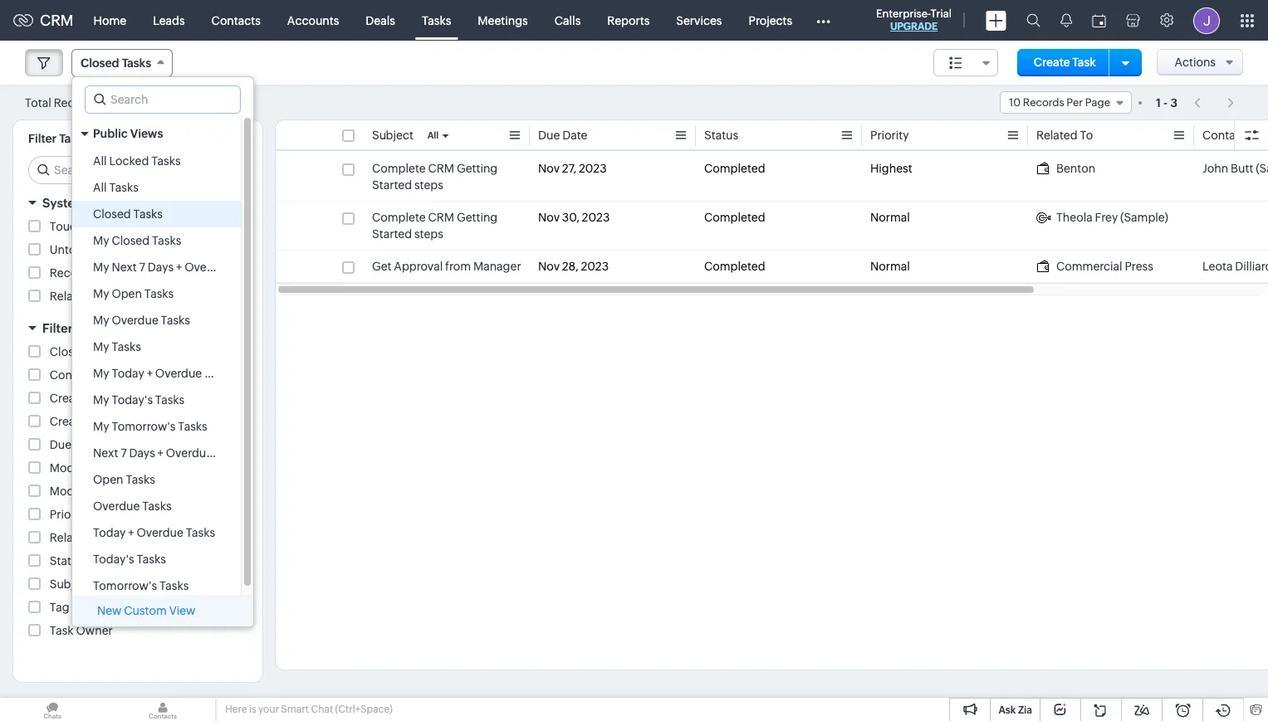 Task type: locate. For each thing, give the bounding box(es) containing it.
1 vertical spatial next
[[93, 447, 118, 460]]

modified by
[[50, 462, 114, 475]]

1 vertical spatial due date
[[50, 439, 99, 452]]

1 vertical spatial by
[[95, 392, 109, 405]]

by
[[91, 132, 105, 145]]

modified up modified time on the bottom of page
[[50, 462, 98, 475]]

0 horizontal spatial status
[[50, 555, 84, 568]]

0 vertical spatial nov
[[538, 162, 560, 175]]

all tasks
[[93, 181, 139, 194]]

home link
[[80, 0, 140, 40]]

getting for nov 30, 2023
[[457, 211, 498, 224]]

1 vertical spatial to
[[93, 532, 106, 545]]

3 completed from the top
[[704, 260, 765, 273]]

1 vertical spatial contact
[[50, 369, 93, 382]]

1 vertical spatial normal
[[870, 260, 910, 273]]

0 vertical spatial priority
[[870, 129, 909, 142]]

closed tasks down the home at the top left of page
[[81, 56, 151, 70]]

created up created time
[[50, 392, 93, 405]]

1 vertical spatial complete
[[372, 211, 426, 224]]

2 normal from the top
[[870, 260, 910, 273]]

1 vertical spatial days
[[129, 447, 155, 460]]

created time
[[50, 415, 122, 429]]

overdue down my open tasks
[[112, 314, 158, 327]]

highest
[[870, 162, 913, 175]]

today + overdue tasks option
[[72, 520, 241, 547]]

zia
[[1018, 705, 1032, 717]]

filter inside dropdown button
[[42, 321, 73, 336]]

0 vertical spatial time
[[90, 346, 117, 359]]

related to down modified time on the bottom of page
[[50, 532, 106, 545]]

row group containing complete crm getting started steps
[[276, 153, 1268, 283]]

closed tasks option
[[72, 201, 241, 228]]

complete crm getting started steps link for nov 30, 2023
[[372, 209, 522, 243]]

0 vertical spatial started
[[372, 179, 412, 192]]

2 started from the top
[[372, 228, 412, 241]]

0 vertical spatial today's
[[112, 394, 153, 407]]

time for modified time
[[101, 485, 127, 498]]

my up created time
[[93, 394, 109, 407]]

2023 right 27,
[[579, 162, 607, 175]]

my down record action
[[93, 287, 109, 301]]

1 vertical spatial created
[[50, 415, 93, 429]]

create menu image
[[986, 10, 1007, 30]]

closed down all tasks
[[93, 208, 131, 221]]

today
[[112, 367, 144, 380], [93, 527, 126, 540]]

0 horizontal spatial due
[[50, 439, 72, 452]]

2 complete from the top
[[372, 211, 426, 224]]

1 completed from the top
[[704, 162, 765, 175]]

1 complete crm getting started steps from the top
[[372, 162, 498, 192]]

filter by fields
[[42, 321, 128, 336]]

to up today's tasks
[[93, 532, 106, 545]]

1 vertical spatial status
[[50, 555, 84, 568]]

tasks inside option
[[161, 314, 190, 327]]

2 vertical spatial all
[[93, 181, 107, 194]]

1 complete from the top
[[372, 162, 426, 175]]

subject
[[372, 129, 413, 142], [50, 578, 91, 591]]

due up modified by
[[50, 439, 72, 452]]

views
[[130, 127, 163, 140]]

search element
[[1017, 0, 1051, 41]]

0 horizontal spatial due date
[[50, 439, 99, 452]]

all inside option
[[93, 181, 107, 194]]

1 vertical spatial steps
[[414, 228, 443, 241]]

navigation
[[1186, 91, 1243, 115]]

7 my from the top
[[93, 394, 109, 407]]

filter down 'total'
[[28, 132, 57, 145]]

today's up "my tomorrow's tasks"
[[112, 394, 153, 407]]

contact left nam
[[1203, 129, 1246, 142]]

1 vertical spatial modified
[[50, 485, 98, 498]]

commercial press link
[[1037, 258, 1154, 275]]

tomorrow's
[[112, 420, 176, 434], [93, 580, 157, 593]]

closed down the home at the top left of page
[[81, 56, 119, 70]]

1 vertical spatial priority
[[50, 508, 88, 522]]

my for my today's tasks
[[93, 394, 109, 407]]

nov left the 28,
[[538, 260, 560, 273]]

0 horizontal spatial 3
[[101, 97, 107, 109]]

0 vertical spatial by
[[75, 321, 91, 336]]

today inside my today + overdue tasks option
[[112, 367, 144, 380]]

theola frey (sample) link
[[1037, 209, 1169, 226]]

records for total
[[54, 96, 98, 109]]

priority
[[870, 129, 909, 142], [50, 508, 88, 522]]

leota
[[1203, 260, 1233, 273]]

1 vertical spatial 2023
[[582, 211, 610, 224]]

new custom view link
[[72, 597, 253, 627]]

0 vertical spatial task
[[1073, 56, 1096, 69]]

7 down my closed tasks
[[139, 261, 145, 274]]

tomorrow's tasks
[[93, 580, 189, 593]]

created for created by
[[50, 392, 93, 405]]

my down fields
[[93, 341, 109, 354]]

next up modified by
[[93, 447, 118, 460]]

defined
[[89, 196, 136, 210]]

1 vertical spatial closed tasks
[[93, 208, 163, 221]]

tomorrow's down my today's tasks
[[112, 420, 176, 434]]

open up overdue tasks
[[93, 473, 123, 487]]

0 vertical spatial status
[[704, 129, 738, 142]]

leads
[[153, 14, 185, 27]]

2 vertical spatial completed
[[704, 260, 765, 273]]

0 horizontal spatial date
[[74, 439, 99, 452]]

2023 right the 28,
[[581, 260, 609, 273]]

steps
[[414, 179, 443, 192], [414, 228, 443, 241]]

0 vertical spatial date
[[562, 129, 588, 142]]

None field
[[934, 49, 998, 76]]

0 horizontal spatial action
[[91, 267, 127, 280]]

1 vertical spatial nov
[[538, 211, 560, 224]]

complete for nov 27, 2023
[[372, 162, 426, 175]]

next down untouched records
[[112, 261, 137, 274]]

john
[[1203, 162, 1229, 175]]

nov for nov 28, 2023
[[538, 260, 560, 273]]

7 up open tasks
[[121, 447, 127, 460]]

by up modified time on the bottom of page
[[101, 462, 114, 475]]

open up the my overdue tasks
[[112, 287, 142, 301]]

by for created
[[95, 392, 109, 405]]

completed
[[704, 162, 765, 175], [704, 211, 765, 224], [704, 260, 765, 273]]

2 created from the top
[[50, 415, 93, 429]]

all for all tasks
[[93, 181, 107, 194]]

3 inside the total records 3
[[101, 97, 107, 109]]

closed tasks up my closed tasks
[[93, 208, 163, 221]]

days down my closed tasks option
[[148, 261, 174, 274]]

record action
[[50, 267, 127, 280]]

2 vertical spatial time
[[101, 485, 127, 498]]

contacts image
[[110, 699, 215, 722]]

my down untouched records
[[93, 261, 109, 274]]

1 getting from the top
[[457, 162, 498, 175]]

related to down 10 records per page field
[[1037, 129, 1093, 142]]

5 my from the top
[[93, 341, 109, 354]]

complete
[[372, 162, 426, 175], [372, 211, 426, 224]]

tasks
[[422, 14, 451, 27], [122, 56, 151, 70], [59, 132, 89, 145], [151, 154, 181, 168], [109, 181, 139, 194], [133, 208, 163, 221], [152, 234, 181, 248], [234, 261, 263, 274], [144, 287, 174, 301], [161, 314, 190, 327], [112, 341, 141, 354], [204, 367, 234, 380], [155, 394, 185, 407], [178, 420, 207, 434], [215, 447, 245, 460], [126, 473, 155, 487], [142, 500, 172, 513], [186, 527, 215, 540], [137, 553, 166, 566], [159, 580, 189, 593]]

public views region
[[72, 148, 263, 600]]

getting for nov 27, 2023
[[457, 162, 498, 175]]

0 horizontal spatial task
[[50, 625, 74, 638]]

due date up 27,
[[538, 129, 588, 142]]

nov for nov 30, 2023
[[538, 211, 560, 224]]

today's
[[112, 394, 153, 407], [93, 553, 134, 566]]

modified for modified by
[[50, 462, 98, 475]]

my for my open tasks
[[93, 287, 109, 301]]

all tasks option
[[72, 174, 241, 201]]

today's up tomorrow's tasks
[[93, 553, 134, 566]]

records for touched
[[100, 220, 144, 233]]

0 vertical spatial due date
[[538, 129, 588, 142]]

1 started from the top
[[372, 179, 412, 192]]

2 getting from the top
[[457, 211, 498, 224]]

8 my from the top
[[93, 420, 109, 434]]

next
[[112, 261, 137, 274], [93, 447, 118, 460]]

0 vertical spatial complete crm getting started steps
[[372, 162, 498, 192]]

1 vertical spatial tomorrow's
[[93, 580, 157, 593]]

task down tag
[[50, 625, 74, 638]]

0 vertical spatial open
[[112, 287, 142, 301]]

nam
[[1249, 129, 1268, 142]]

contacts link
[[198, 0, 274, 40]]

complete for nov 30, 2023
[[372, 211, 426, 224]]

0 vertical spatial next
[[112, 261, 137, 274]]

your
[[258, 704, 279, 716]]

records down closed tasks option
[[113, 243, 157, 257]]

action up my overdue tasks option
[[140, 290, 176, 303]]

tasks inside "link"
[[422, 14, 451, 27]]

overdue down my closed tasks option
[[185, 261, 231, 274]]

to down page
[[1080, 129, 1093, 142]]

john butt (sa link
[[1203, 160, 1268, 177]]

services
[[676, 14, 722, 27]]

1 steps from the top
[[414, 179, 443, 192]]

accounts
[[287, 14, 339, 27]]

1 vertical spatial subject
[[50, 578, 91, 591]]

0 vertical spatial filter
[[28, 132, 57, 145]]

records
[[54, 96, 98, 109], [1023, 96, 1064, 109], [100, 220, 144, 233], [113, 243, 157, 257], [93, 290, 138, 303]]

time
[[90, 346, 117, 359], [95, 415, 122, 429], [101, 485, 127, 498]]

time up name
[[90, 346, 117, 359]]

0 vertical spatial getting
[[457, 162, 498, 175]]

action up related records action
[[91, 267, 127, 280]]

created for created time
[[50, 415, 93, 429]]

priority down modified time on the bottom of page
[[50, 508, 88, 522]]

get
[[372, 260, 392, 273]]

modified
[[50, 462, 98, 475], [50, 485, 98, 498]]

2 vertical spatial 2023
[[581, 260, 609, 273]]

all inside option
[[93, 154, 107, 168]]

create task button
[[1017, 49, 1113, 76]]

records up my closed tasks
[[100, 220, 144, 233]]

next 7 days + overdue tasks option
[[72, 440, 245, 467]]

related down record
[[50, 290, 91, 303]]

2 nov from the top
[[538, 211, 560, 224]]

3 my from the top
[[93, 287, 109, 301]]

2 vertical spatial crm
[[428, 211, 454, 224]]

0 vertical spatial completed
[[704, 162, 765, 175]]

1 nov from the top
[[538, 162, 560, 175]]

1 vertical spatial crm
[[428, 162, 454, 175]]

records inside field
[[1023, 96, 1064, 109]]

28,
[[562, 260, 579, 273]]

1 horizontal spatial 3
[[1171, 96, 1178, 109]]

related
[[1037, 129, 1078, 142], [50, 290, 91, 303], [50, 532, 91, 545]]

+ down my tasks option
[[147, 367, 153, 380]]

complete crm getting started steps
[[372, 162, 498, 192], [372, 211, 498, 241]]

my down "closed time"
[[93, 367, 109, 380]]

1 vertical spatial getting
[[457, 211, 498, 224]]

0 horizontal spatial contact
[[50, 369, 93, 382]]

filter up "closed time"
[[42, 321, 73, 336]]

created down created by
[[50, 415, 93, 429]]

chat
[[311, 704, 333, 716]]

complete crm getting started steps for nov 30, 2023
[[372, 211, 498, 241]]

1 horizontal spatial due
[[538, 129, 560, 142]]

4 my from the top
[[93, 314, 109, 327]]

all locked tasks
[[93, 154, 181, 168]]

Search text field
[[86, 86, 240, 113], [29, 157, 249, 184]]

filter by fields button
[[13, 314, 262, 343]]

date down created time
[[74, 439, 99, 452]]

3 up public
[[101, 97, 107, 109]]

records for related
[[93, 290, 138, 303]]

records up filter tasks by
[[54, 96, 98, 109]]

my down the touched records
[[93, 234, 109, 248]]

my down created by
[[93, 420, 109, 434]]

get approval from manager
[[372, 260, 521, 273]]

+ down 'my tomorrow's tasks' option
[[157, 447, 164, 460]]

nov left 27,
[[538, 162, 560, 175]]

all locked tasks option
[[72, 148, 241, 174]]

3
[[1171, 96, 1178, 109], [101, 97, 107, 109]]

0 vertical spatial steps
[[414, 179, 443, 192]]

1 horizontal spatial subject
[[372, 129, 413, 142]]

1 horizontal spatial to
[[1080, 129, 1093, 142]]

1 vertical spatial all
[[93, 154, 107, 168]]

due date up modified by
[[50, 439, 99, 452]]

tag
[[50, 601, 69, 615]]

1 horizontal spatial task
[[1073, 56, 1096, 69]]

0 vertical spatial normal
[[870, 211, 910, 224]]

1 horizontal spatial contact
[[1203, 129, 1246, 142]]

1 vertical spatial today
[[93, 527, 126, 540]]

overdue down open tasks
[[93, 500, 140, 513]]

approval
[[394, 260, 443, 273]]

closed tasks
[[81, 56, 151, 70], [93, 208, 163, 221]]

2023 for nov 28, 2023
[[581, 260, 609, 273]]

to
[[1080, 129, 1093, 142], [93, 532, 106, 545]]

my
[[93, 234, 109, 248], [93, 261, 109, 274], [93, 287, 109, 301], [93, 314, 109, 327], [93, 341, 109, 354], [93, 367, 109, 380], [93, 394, 109, 407], [93, 420, 109, 434]]

related records action
[[50, 290, 176, 303]]

normal for theola frey (sample)
[[870, 211, 910, 224]]

today's inside option
[[112, 394, 153, 407]]

by up "closed time"
[[75, 321, 91, 336]]

system defined filters
[[42, 196, 176, 210]]

my inside option
[[93, 314, 109, 327]]

1 created from the top
[[50, 392, 93, 405]]

+ down overdue tasks
[[128, 527, 134, 540]]

my inside option
[[93, 394, 109, 407]]

-
[[1164, 96, 1168, 109]]

0 vertical spatial all
[[427, 130, 439, 140]]

(sa
[[1256, 162, 1268, 175]]

crm for nov 27, 2023
[[428, 162, 454, 175]]

related down "10 records per page"
[[1037, 129, 1078, 142]]

3 nov from the top
[[538, 260, 560, 273]]

closed down the touched records
[[112, 234, 150, 248]]

0 vertical spatial search text field
[[86, 86, 240, 113]]

steps for nov 27, 2023
[[414, 179, 443, 192]]

1 modified from the top
[[50, 462, 98, 475]]

task
[[1073, 56, 1096, 69], [50, 625, 74, 638]]

today up today's tasks
[[93, 527, 126, 540]]

3 right -
[[1171, 96, 1178, 109]]

fields
[[93, 321, 128, 336]]

2 complete crm getting started steps from the top
[[372, 211, 498, 241]]

deals
[[366, 14, 395, 27]]

priority up highest
[[870, 129, 909, 142]]

2023
[[579, 162, 607, 175], [582, 211, 610, 224], [581, 260, 609, 273]]

0 horizontal spatial 7
[[121, 447, 127, 460]]

my overdue tasks
[[93, 314, 190, 327]]

1 vertical spatial started
[[372, 228, 412, 241]]

by down name
[[95, 392, 109, 405]]

row group
[[276, 153, 1268, 283]]

tomorrow's down today's tasks
[[93, 580, 157, 593]]

related down modified time on the bottom of page
[[50, 532, 91, 545]]

filter for filter tasks by
[[28, 132, 57, 145]]

my for my today + overdue tasks
[[93, 367, 109, 380]]

10 Records Per Page field
[[1000, 91, 1132, 114]]

days down "my tomorrow's tasks"
[[129, 447, 155, 460]]

records right 10
[[1023, 96, 1064, 109]]

1 vertical spatial 7
[[121, 447, 127, 460]]

1 complete crm getting started steps link from the top
[[372, 160, 522, 194]]

1 my from the top
[[93, 234, 109, 248]]

6 my from the top
[[93, 367, 109, 380]]

1 horizontal spatial 7
[[139, 261, 145, 274]]

0 vertical spatial today
[[112, 367, 144, 380]]

my down related records action
[[93, 314, 109, 327]]

nov 27, 2023
[[538, 162, 607, 175]]

nov left "30,"
[[538, 211, 560, 224]]

1 normal from the top
[[870, 211, 910, 224]]

1 vertical spatial filter
[[42, 321, 73, 336]]

2 steps from the top
[[414, 228, 443, 241]]

0 vertical spatial created
[[50, 392, 93, 405]]

by for filter
[[75, 321, 91, 336]]

2 my from the top
[[93, 261, 109, 274]]

due up 'nov 27, 2023'
[[538, 129, 560, 142]]

create
[[1034, 56, 1070, 69]]

time up overdue tasks
[[101, 485, 127, 498]]

time down my today's tasks
[[95, 415, 122, 429]]

nov
[[538, 162, 560, 175], [538, 211, 560, 224], [538, 260, 560, 273]]

name
[[96, 369, 128, 382]]

0 vertical spatial complete crm getting started steps link
[[372, 160, 522, 194]]

0 vertical spatial contact
[[1203, 129, 1246, 142]]

date up 'nov 27, 2023'
[[562, 129, 588, 142]]

profile image
[[1194, 7, 1220, 34]]

2 completed from the top
[[704, 211, 765, 224]]

closed inside option
[[112, 234, 150, 248]]

1 horizontal spatial related to
[[1037, 129, 1093, 142]]

press
[[1125, 260, 1154, 273]]

next inside next 7 days + overdue tasks option
[[93, 447, 118, 460]]

today up my today's tasks
[[112, 367, 144, 380]]

trial
[[931, 7, 952, 20]]

1 vertical spatial complete crm getting started steps link
[[372, 209, 522, 243]]

0 vertical spatial 2023
[[579, 162, 607, 175]]

home
[[94, 14, 126, 27]]

0 vertical spatial modified
[[50, 462, 98, 475]]

0 vertical spatial to
[[1080, 129, 1093, 142]]

closed inside field
[[81, 56, 119, 70]]

2 modified from the top
[[50, 485, 98, 498]]

started for nov 27, 2023
[[372, 179, 412, 192]]

1 vertical spatial complete crm getting started steps
[[372, 211, 498, 241]]

contact up created by
[[50, 369, 93, 382]]

contacts
[[211, 14, 261, 27]]

task right create
[[1073, 56, 1096, 69]]

nov 30, 2023
[[538, 211, 610, 224]]

chats image
[[0, 699, 105, 722]]

1 vertical spatial completed
[[704, 211, 765, 224]]

calls link
[[541, 0, 594, 40]]

open inside open tasks option
[[93, 473, 123, 487]]

2 complete crm getting started steps link from the top
[[372, 209, 522, 243]]

modified down modified by
[[50, 485, 98, 498]]

by inside dropdown button
[[75, 321, 91, 336]]

filter tasks by
[[28, 132, 105, 145]]

records up fields
[[93, 290, 138, 303]]

0 horizontal spatial priority
[[50, 508, 88, 522]]

0 vertical spatial complete
[[372, 162, 426, 175]]

2 vertical spatial by
[[101, 462, 114, 475]]

profile element
[[1184, 0, 1230, 40]]

1 horizontal spatial priority
[[870, 129, 909, 142]]

2023 right "30,"
[[582, 211, 610, 224]]

0 vertical spatial due
[[538, 129, 560, 142]]

time for closed time
[[90, 346, 117, 359]]

complete crm getting started steps for nov 27, 2023
[[372, 162, 498, 192]]

2 vertical spatial nov
[[538, 260, 560, 273]]

my next 7 days + overdue tasks
[[93, 261, 263, 274]]

public views
[[93, 127, 163, 140]]



Task type: describe. For each thing, give the bounding box(es) containing it.
custom
[[124, 605, 167, 618]]

my today's tasks
[[93, 394, 185, 407]]

all for all locked tasks
[[93, 154, 107, 168]]

closed inside option
[[93, 208, 131, 221]]

total records 3
[[25, 96, 107, 109]]

new
[[97, 605, 122, 618]]

my for my tasks
[[93, 341, 109, 354]]

my for my next 7 days + overdue tasks
[[93, 261, 109, 274]]

closed tasks inside option
[[93, 208, 163, 221]]

touched records
[[50, 220, 144, 233]]

get approval from manager link
[[372, 258, 521, 275]]

0 vertical spatial crm
[[40, 12, 74, 29]]

total
[[25, 96, 51, 109]]

here is your smart chat (ctrl+space)
[[225, 704, 393, 716]]

27,
[[562, 162, 576, 175]]

my open tasks
[[93, 287, 174, 301]]

meetings link
[[465, 0, 541, 40]]

steps for nov 30, 2023
[[414, 228, 443, 241]]

my tomorrow's tasks
[[93, 420, 207, 434]]

record
[[50, 267, 89, 280]]

1 vertical spatial search text field
[[29, 157, 249, 184]]

system defined filters button
[[13, 189, 262, 218]]

2023 for nov 30, 2023
[[582, 211, 610, 224]]

1 vertical spatial action
[[140, 290, 176, 303]]

Other Modules field
[[806, 7, 841, 34]]

completed for nov 30, 2023
[[704, 211, 765, 224]]

modified for modified time
[[50, 485, 98, 498]]

7 inside option
[[121, 447, 127, 460]]

complete crm getting started steps link for nov 27, 2023
[[372, 160, 522, 194]]

records for 10
[[1023, 96, 1064, 109]]

theola
[[1057, 211, 1093, 224]]

my open tasks option
[[72, 281, 241, 307]]

(sample)
[[1121, 211, 1169, 224]]

leads link
[[140, 0, 198, 40]]

signals element
[[1051, 0, 1082, 41]]

create task
[[1034, 56, 1096, 69]]

3 for total records 3
[[101, 97, 107, 109]]

upgrade
[[890, 21, 938, 32]]

john butt (sa
[[1203, 162, 1268, 175]]

calendar image
[[1092, 14, 1106, 27]]

commercial
[[1057, 260, 1123, 273]]

calls
[[555, 14, 581, 27]]

manager
[[473, 260, 521, 273]]

contact name
[[50, 369, 128, 382]]

locked
[[109, 154, 149, 168]]

completed for nov 28, 2023
[[704, 260, 765, 273]]

overdue down overdue tasks option in the left of the page
[[137, 527, 183, 540]]

nov for nov 27, 2023
[[538, 162, 560, 175]]

public
[[93, 127, 128, 140]]

from
[[445, 260, 471, 273]]

butt
[[1231, 162, 1254, 175]]

0 vertical spatial tomorrow's
[[112, 420, 176, 434]]

(ctrl+space)
[[335, 704, 393, 716]]

0 vertical spatial 7
[[139, 261, 145, 274]]

1 vertical spatial date
[[74, 439, 99, 452]]

page
[[1085, 96, 1111, 109]]

actions
[[1175, 56, 1216, 69]]

my closed tasks option
[[72, 228, 241, 254]]

contact nam
[[1203, 129, 1268, 142]]

today inside today + overdue tasks option
[[93, 527, 126, 540]]

signals image
[[1061, 13, 1072, 27]]

dilliard
[[1235, 260, 1268, 273]]

leota dilliard
[[1203, 260, 1268, 273]]

nov 28, 2023
[[538, 260, 609, 273]]

+ down my closed tasks option
[[176, 261, 182, 274]]

overdue inside option
[[112, 314, 158, 327]]

filter for filter by fields
[[42, 321, 73, 336]]

untouched
[[50, 243, 110, 257]]

0 horizontal spatial to
[[93, 532, 106, 545]]

benton link
[[1037, 160, 1096, 177]]

open inside my open tasks option
[[112, 287, 142, 301]]

create menu element
[[976, 0, 1017, 40]]

next 7 days + overdue tasks
[[93, 447, 245, 460]]

open tasks option
[[72, 467, 241, 493]]

closed down filter by fields
[[50, 346, 88, 359]]

task inside button
[[1073, 56, 1096, 69]]

ask zia
[[999, 705, 1032, 717]]

my tomorrow's tasks option
[[72, 414, 241, 440]]

view
[[169, 605, 196, 618]]

new custom view
[[97, 605, 196, 618]]

accounts link
[[274, 0, 352, 40]]

1
[[1156, 96, 1161, 109]]

crm for nov 30, 2023
[[428, 211, 454, 224]]

tomorrow's tasks option
[[72, 573, 241, 600]]

1 vertical spatial task
[[50, 625, 74, 638]]

owner
[[76, 625, 113, 638]]

closed time
[[50, 346, 117, 359]]

overdue tasks option
[[72, 493, 241, 520]]

modified time
[[50, 485, 127, 498]]

0 vertical spatial days
[[148, 261, 174, 274]]

overdue down my tasks option
[[155, 367, 202, 380]]

all for all
[[427, 130, 439, 140]]

0 vertical spatial related
[[1037, 129, 1078, 142]]

completed for nov 27, 2023
[[704, 162, 765, 175]]

0 vertical spatial related to
[[1037, 129, 1093, 142]]

Closed Tasks field
[[71, 49, 173, 77]]

per
[[1067, 96, 1083, 109]]

my today + overdue tasks
[[93, 367, 234, 380]]

3 for 1 - 3
[[1171, 96, 1178, 109]]

10
[[1009, 96, 1021, 109]]

open tasks
[[93, 473, 155, 487]]

commercial press
[[1057, 260, 1154, 273]]

task owner
[[50, 625, 113, 638]]

my closed tasks
[[93, 234, 181, 248]]

reports
[[607, 14, 650, 27]]

my overdue tasks option
[[72, 307, 241, 334]]

2023 for nov 27, 2023
[[579, 162, 607, 175]]

leota dilliard link
[[1203, 258, 1268, 275]]

crm link
[[13, 12, 74, 29]]

frey
[[1095, 211, 1118, 224]]

contact for contact nam
[[1203, 129, 1246, 142]]

my for my overdue tasks
[[93, 314, 109, 327]]

0 vertical spatial subject
[[372, 129, 413, 142]]

projects
[[749, 14, 792, 27]]

0 horizontal spatial subject
[[50, 578, 91, 591]]

1 horizontal spatial status
[[704, 129, 738, 142]]

1 vertical spatial today's
[[93, 553, 134, 566]]

my tasks option
[[72, 334, 241, 360]]

is
[[249, 704, 256, 716]]

days inside option
[[129, 447, 155, 460]]

30,
[[562, 211, 580, 224]]

filters
[[139, 196, 176, 210]]

normal for commercial press
[[870, 260, 910, 273]]

started for nov 30, 2023
[[372, 228, 412, 241]]

10 records per page
[[1009, 96, 1111, 109]]

size image
[[949, 56, 963, 71]]

untouched records
[[50, 243, 157, 257]]

records for untouched
[[113, 243, 157, 257]]

my today + overdue tasks option
[[72, 360, 241, 387]]

my tasks
[[93, 341, 141, 354]]

services link
[[663, 0, 735, 40]]

contact for contact name
[[50, 369, 93, 382]]

time for created time
[[95, 415, 122, 429]]

1 horizontal spatial due date
[[538, 129, 588, 142]]

overdue up open tasks option
[[166, 447, 213, 460]]

my today's tasks option
[[72, 387, 241, 414]]

1 vertical spatial related to
[[50, 532, 106, 545]]

benton
[[1057, 162, 1096, 175]]

my for my tomorrow's tasks
[[93, 420, 109, 434]]

2 vertical spatial related
[[50, 532, 91, 545]]

1 vertical spatial related
[[50, 290, 91, 303]]

public views button
[[72, 120, 241, 148]]

1 vertical spatial due
[[50, 439, 72, 452]]

closed tasks inside field
[[81, 56, 151, 70]]

1 - 3
[[1156, 96, 1178, 109]]

my for my closed tasks
[[93, 234, 109, 248]]

overdue tasks
[[93, 500, 172, 513]]

by for modified
[[101, 462, 114, 475]]

search image
[[1027, 13, 1041, 27]]

created by
[[50, 392, 109, 405]]

0 vertical spatial action
[[91, 267, 127, 280]]

enterprise-trial upgrade
[[876, 7, 952, 32]]

tasks inside field
[[122, 56, 151, 70]]

system
[[42, 196, 86, 210]]

projects link
[[735, 0, 806, 40]]



Task type: vqa. For each thing, say whether or not it's contained in the screenshot.
region
no



